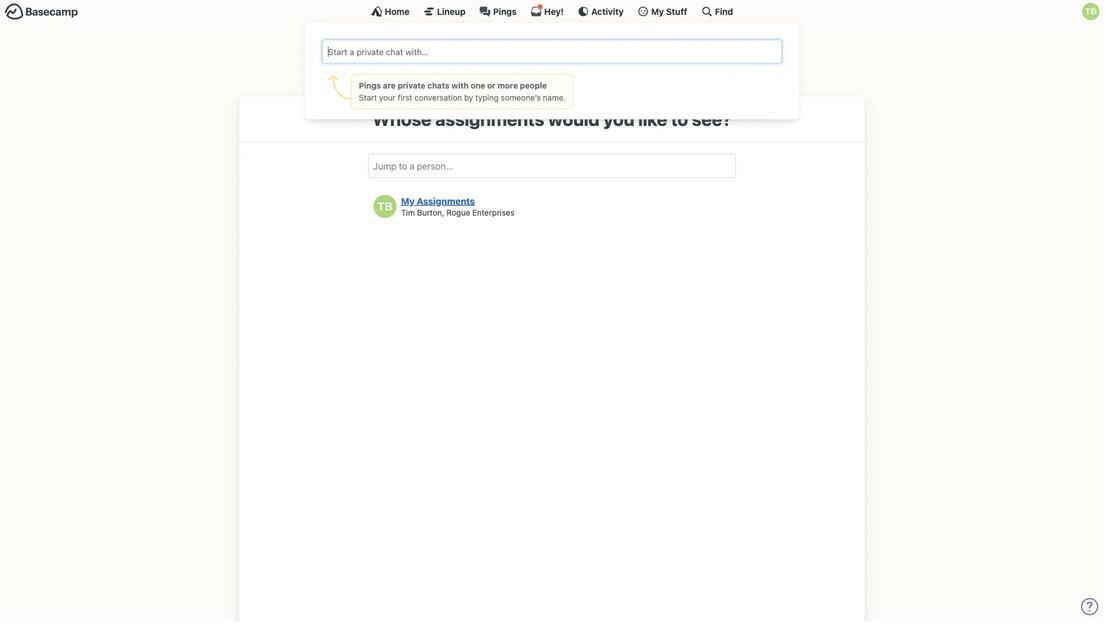 Task type: vqa. For each thing, say whether or not it's contained in the screenshot.
you
yes



Task type: locate. For each thing, give the bounding box(es) containing it.
overdue to-dos link
[[642, 35, 745, 60]]

1 horizontal spatial assignments
[[560, 42, 613, 53]]

assignments
[[417, 196, 475, 206]]

all
[[385, 42, 395, 53]]

stuff
[[666, 6, 687, 16]]

pings up 'start'
[[359, 81, 381, 90]]

someone's activity
[[385, 70, 463, 81]]

0 vertical spatial someone's
[[512, 42, 558, 53]]

like
[[638, 108, 667, 130]]

my up tim
[[401, 196, 415, 206]]

someone's for someone's assignments
[[512, 42, 558, 53]]

assignments up &
[[560, 42, 613, 53]]

rogue
[[446, 207, 470, 217]]

1 vertical spatial pings
[[359, 81, 381, 90]]

activity up conversation at the top left of the page
[[433, 70, 463, 81]]

1 horizontal spatial my
[[651, 6, 664, 16]]

private
[[398, 81, 426, 90]]

upcoming
[[668, 70, 711, 81]]

1 vertical spatial my
[[401, 196, 415, 206]]

would
[[548, 108, 600, 130]]

my
[[651, 6, 664, 16], [401, 196, 415, 206]]

assignments for whose
[[435, 108, 544, 130]]

are
[[383, 81, 396, 90]]

lineup
[[437, 6, 466, 16]]

home
[[385, 6, 410, 16]]

completed
[[581, 70, 625, 81]]

hey! button
[[530, 4, 564, 17]]

assignments down typing
[[435, 108, 544, 130]]

1 vertical spatial someone's
[[385, 70, 431, 81]]

more
[[498, 81, 518, 90]]

dos left added
[[526, 70, 541, 81]]

pings
[[493, 6, 517, 16], [359, 81, 381, 90]]

1 horizontal spatial pings
[[493, 6, 517, 16]]

to-dos added & completed link
[[486, 63, 634, 88]]

tim
[[401, 207, 415, 217]]

1 vertical spatial activity
[[433, 70, 463, 81]]

someone's
[[512, 42, 558, 53], [385, 70, 431, 81]]

pings are private chats with one or more people start your first conversation by typing someone's name.
[[359, 81, 566, 102]]

your
[[379, 93, 396, 102]]

someone's for someone's activity
[[385, 70, 431, 81]]

someone's activity link
[[359, 63, 478, 88]]

all the latest activity link
[[359, 35, 478, 60]]

1 horizontal spatial someone's
[[512, 42, 558, 53]]

&
[[572, 70, 579, 81]]

0 vertical spatial activity
[[439, 42, 469, 53]]

dos up dates
[[719, 42, 734, 53]]

activity right latest
[[439, 42, 469, 53]]

my inside popup button
[[651, 6, 664, 16]]

pings inside pings are private chats with one or more people start your first conversation by typing someone's name.
[[359, 81, 381, 90]]

to
[[671, 108, 688, 130]]

whose assignments would you like to see?
[[372, 108, 732, 130]]

activity link
[[578, 6, 624, 17]]

1 horizontal spatial dos
[[719, 42, 734, 53]]

start
[[359, 93, 377, 102]]

find
[[715, 6, 733, 16]]

my left stuff
[[651, 6, 664, 16]]

whose
[[372, 108, 431, 130]]

chats
[[427, 81, 449, 90]]

main element
[[0, 0, 1104, 119]]

0 horizontal spatial someone's
[[385, 70, 431, 81]]

activity
[[439, 42, 469, 53], [433, 70, 463, 81]]

to-
[[512, 70, 526, 81]]

0 horizontal spatial dos
[[526, 70, 541, 81]]

1 vertical spatial assignments
[[435, 108, 544, 130]]

0 vertical spatial pings
[[493, 6, 517, 16]]

0 vertical spatial assignments
[[560, 42, 613, 53]]

someone's up to-
[[512, 42, 558, 53]]

the
[[398, 42, 411, 53]]

activity
[[591, 6, 624, 16]]

my stuff button
[[637, 6, 687, 17]]

my inside my assignments tim burton,        rogue enterprises
[[401, 196, 415, 206]]

overdue to-dos
[[668, 42, 734, 53]]

0 horizontal spatial my
[[401, 196, 415, 206]]

someone's up first
[[385, 70, 431, 81]]

latest
[[413, 42, 436, 53]]

pings up assignment image
[[493, 6, 517, 16]]

reports image
[[648, 39, 664, 55]]

schedule image
[[648, 67, 664, 83]]

pings inside dropdown button
[[493, 6, 517, 16]]

0 vertical spatial my
[[651, 6, 664, 16]]

0 vertical spatial dos
[[719, 42, 734, 53]]

one
[[471, 81, 485, 90]]

activity report image
[[365, 39, 381, 55]]

pings for pings
[[493, 6, 517, 16]]

0 horizontal spatial pings
[[359, 81, 381, 90]]

assignments
[[560, 42, 613, 53], [435, 108, 544, 130]]

someone's
[[501, 93, 541, 102]]

Start a private chat with… text field
[[327, 45, 777, 59]]

0 horizontal spatial assignments
[[435, 108, 544, 130]]

dos
[[719, 42, 734, 53], [526, 70, 541, 81]]



Task type: describe. For each thing, give the bounding box(es) containing it.
you
[[603, 108, 634, 130]]

my for assignments
[[401, 196, 415, 206]]

tim burton, rogue enterprises image
[[374, 195, 397, 218]]

to-
[[706, 42, 719, 53]]

burton,
[[417, 207, 444, 217]]

person report image
[[365, 67, 381, 83]]

home link
[[371, 6, 410, 17]]

first
[[398, 93, 412, 102]]

someone's assignments link
[[486, 35, 634, 60]]

todo image
[[491, 67, 508, 83]]

pings for pings are private chats with one or more people start your first conversation by typing someone's name.
[[359, 81, 381, 90]]

pings button
[[479, 6, 517, 17]]

enterprises
[[472, 207, 514, 217]]

by
[[464, 93, 473, 102]]

1 vertical spatial dos
[[526, 70, 541, 81]]

typing
[[475, 93, 499, 102]]

switch accounts image
[[5, 3, 78, 21]]

assignment image
[[491, 39, 508, 55]]

added
[[544, 70, 570, 81]]

Jump to a person… text field
[[368, 154, 736, 178]]

with
[[451, 81, 469, 90]]

or
[[487, 81, 496, 90]]

see?
[[692, 108, 732, 130]]

tim burton image
[[1082, 3, 1099, 20]]

hey!
[[544, 6, 564, 16]]

people
[[520, 81, 547, 90]]

conversation
[[414, 93, 462, 102]]

assignments for someone's
[[560, 42, 613, 53]]

overdue
[[668, 42, 704, 53]]

someone's assignments
[[512, 42, 613, 53]]

lineup link
[[423, 6, 466, 17]]

my assignments tim burton,        rogue enterprises
[[401, 196, 514, 217]]

find button
[[701, 6, 733, 17]]

all the latest activity
[[385, 42, 469, 53]]

upcoming dates link
[[642, 63, 745, 88]]

to-dos added & completed
[[512, 70, 625, 81]]

dates
[[713, 70, 736, 81]]

my stuff
[[651, 6, 687, 16]]

upcoming dates
[[668, 70, 736, 81]]

name.
[[543, 93, 566, 102]]

my for stuff
[[651, 6, 664, 16]]



